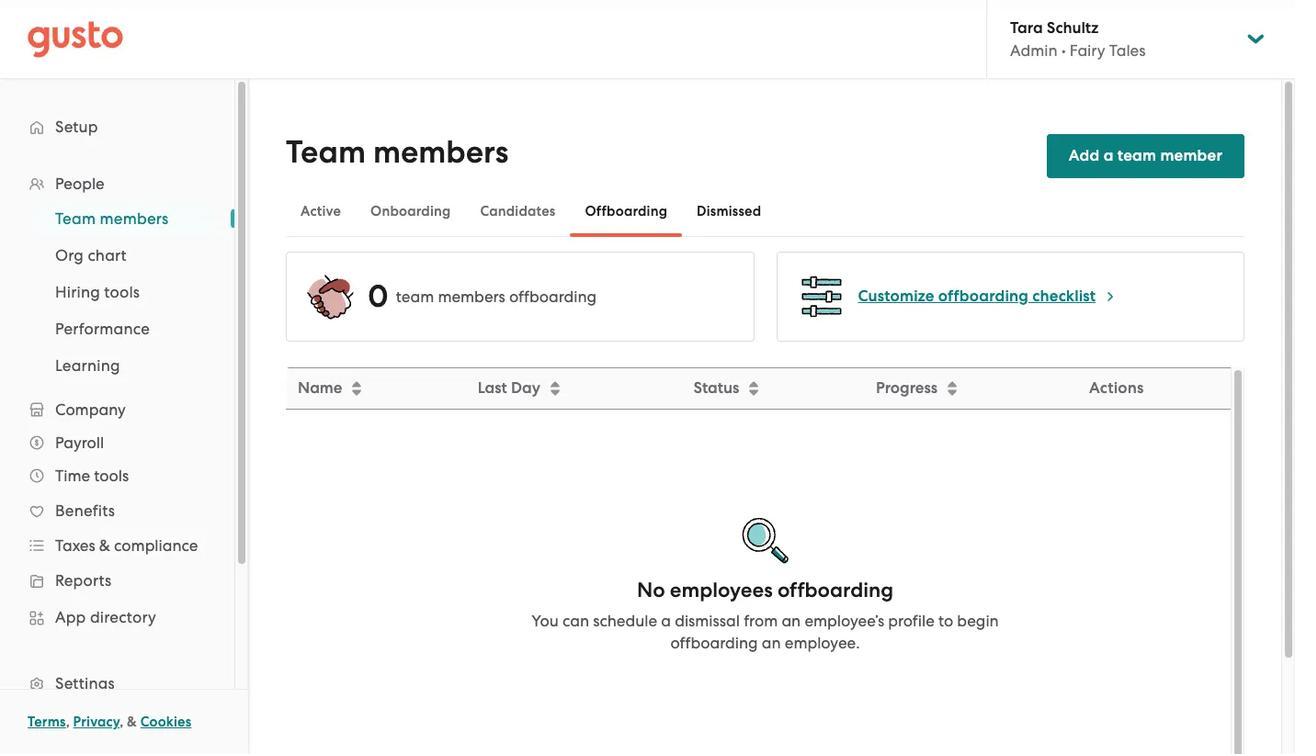 Task type: describe. For each thing, give the bounding box(es) containing it.
team inside list
[[55, 210, 96, 228]]

cookies button
[[140, 712, 192, 734]]

app directory link
[[18, 601, 216, 634]]

team inside button
[[1118, 146, 1157, 166]]

schultz
[[1047, 18, 1099, 38]]

team members inside list
[[55, 210, 169, 228]]

terms link
[[28, 714, 66, 731]]

a inside button
[[1104, 146, 1114, 166]]

hiring tools link
[[33, 276, 216, 309]]

employee's
[[805, 612, 885, 630]]

setup
[[55, 118, 98, 136]]

you
[[532, 612, 559, 630]]

onboarding
[[371, 203, 451, 220]]

app
[[55, 609, 86, 627]]

payroll
[[55, 434, 104, 452]]

onboarding button
[[356, 189, 466, 234]]

taxes
[[55, 537, 95, 555]]

dismissal
[[675, 612, 740, 630]]

member
[[1161, 146, 1223, 166]]

add a team member button
[[1047, 134, 1245, 178]]

1 horizontal spatial an
[[782, 612, 801, 630]]

2 , from the left
[[120, 714, 124, 731]]

can
[[563, 612, 589, 630]]

time
[[55, 467, 90, 486]]

gusto navigation element
[[0, 79, 234, 755]]

privacy link
[[73, 714, 120, 731]]

admin
[[1011, 41, 1058, 60]]

org
[[55, 246, 84, 265]]

compliance
[[114, 537, 198, 555]]

last
[[478, 379, 507, 398]]

schedule
[[593, 612, 658, 630]]

app directory
[[55, 609, 156, 627]]

1 horizontal spatial &
[[127, 714, 137, 731]]

to
[[939, 612, 954, 630]]

name button
[[287, 370, 465, 408]]

company
[[55, 401, 126, 419]]

customize offboarding checklist
[[858, 287, 1096, 306]]

checklist
[[1033, 287, 1096, 306]]

no
[[637, 578, 665, 603]]

team members tab list
[[286, 186, 1245, 237]]

list containing people
[[0, 167, 234, 755]]

last day
[[478, 379, 541, 398]]

team members link
[[33, 202, 216, 235]]

taxes & compliance button
[[18, 530, 216, 563]]

fairy
[[1070, 41, 1106, 60]]

settings
[[55, 675, 115, 693]]

offboarding
[[585, 203, 668, 220]]

performance
[[55, 320, 150, 338]]

& inside "dropdown button"
[[99, 537, 110, 555]]

company button
[[18, 394, 216, 427]]

begin
[[958, 612, 999, 630]]

time tools button
[[18, 460, 216, 493]]



Task type: locate. For each thing, give the bounding box(es) containing it.
1 horizontal spatial team members
[[286, 133, 509, 171]]

tools inside hiring tools link
[[104, 283, 140, 302]]

1 vertical spatial tools
[[94, 467, 129, 486]]

terms
[[28, 714, 66, 731]]

an down from
[[762, 634, 781, 652]]

1 vertical spatial a
[[661, 612, 671, 630]]

& right taxes
[[99, 537, 110, 555]]

1 horizontal spatial team
[[286, 133, 366, 171]]

from
[[744, 612, 778, 630]]

org chart
[[55, 246, 127, 265]]

& left cookies
[[127, 714, 137, 731]]

org chart link
[[33, 239, 216, 272]]

offboarding inside 0 team members offboarding
[[509, 288, 597, 306]]

privacy
[[73, 714, 120, 731]]

1 vertical spatial &
[[127, 714, 137, 731]]

0 horizontal spatial an
[[762, 634, 781, 652]]

people
[[55, 175, 105, 193]]

candidates
[[480, 203, 556, 220]]

0 horizontal spatial ,
[[66, 714, 70, 731]]

learning
[[55, 357, 120, 375]]

tara
[[1011, 18, 1043, 38]]

0 vertical spatial team
[[1118, 146, 1157, 166]]

0 horizontal spatial &
[[99, 537, 110, 555]]

home image
[[28, 21, 123, 57]]

customize offboarding checklist link
[[858, 286, 1118, 308]]

cookies
[[140, 714, 192, 731]]

1 , from the left
[[66, 714, 70, 731]]

tools inside time tools dropdown button
[[94, 467, 129, 486]]

, left 'privacy' link at bottom left
[[66, 714, 70, 731]]

2 vertical spatial members
[[438, 288, 506, 306]]

payroll button
[[18, 427, 216, 460]]

setup link
[[18, 110, 216, 143]]

a down no
[[661, 612, 671, 630]]

tools for hiring tools
[[104, 283, 140, 302]]

last day button
[[467, 370, 681, 408]]

dismissed button
[[682, 189, 776, 234]]

team
[[1118, 146, 1157, 166], [396, 288, 434, 306]]

progress
[[876, 379, 938, 398]]

1 vertical spatial members
[[100, 210, 169, 228]]

&
[[99, 537, 110, 555], [127, 714, 137, 731]]

status
[[694, 379, 740, 398]]

people button
[[18, 167, 216, 200]]

day
[[511, 379, 541, 398]]

1 horizontal spatial a
[[1104, 146, 1114, 166]]

dismissed
[[697, 203, 762, 220]]

members inside 0 team members offboarding
[[438, 288, 506, 306]]

candidates button
[[466, 189, 570, 234]]

active button
[[286, 189, 356, 234]]

profile
[[889, 612, 935, 630]]

1 vertical spatial team
[[55, 210, 96, 228]]

learning link
[[33, 349, 216, 383]]

0 vertical spatial &
[[99, 537, 110, 555]]

0 horizontal spatial a
[[661, 612, 671, 630]]

tools down org chart link
[[104, 283, 140, 302]]

actions
[[1090, 379, 1144, 398]]

0 horizontal spatial team members
[[55, 210, 169, 228]]

name
[[298, 379, 342, 398]]

,
[[66, 714, 70, 731], [120, 714, 124, 731]]

0 vertical spatial an
[[782, 612, 801, 630]]

team right 0
[[396, 288, 434, 306]]

performance link
[[33, 313, 216, 346]]

0
[[368, 278, 389, 315]]

0 horizontal spatial team
[[55, 210, 96, 228]]

offboarding button
[[570, 189, 682, 234]]

no employees offboarding you can schedule a dismissal from an employee's profile to begin offboarding an employee.
[[532, 578, 999, 652]]

taxes & compliance
[[55, 537, 198, 555]]

terms , privacy , & cookies
[[28, 714, 192, 731]]

tools down "payroll" dropdown button on the left bottom of the page
[[94, 467, 129, 486]]

employees
[[670, 578, 773, 603]]

add a team member
[[1069, 146, 1223, 166]]

0 vertical spatial tools
[[104, 283, 140, 302]]

chart
[[88, 246, 127, 265]]

a right add
[[1104, 146, 1114, 166]]

team
[[286, 133, 366, 171], [55, 210, 96, 228]]

a inside the no employees offboarding you can schedule a dismissal from an employee's profile to begin offboarding an employee.
[[661, 612, 671, 630]]

tools for time tools
[[94, 467, 129, 486]]

•
[[1062, 41, 1066, 60]]

active
[[301, 203, 341, 220]]

hiring tools
[[55, 283, 140, 302]]

reports
[[55, 572, 112, 590]]

team up active button
[[286, 133, 366, 171]]

benefits
[[55, 502, 115, 520]]

employee.
[[785, 634, 860, 652]]

directory
[[90, 609, 156, 627]]

tools
[[104, 283, 140, 302], [94, 467, 129, 486]]

team members
[[286, 133, 509, 171], [55, 210, 169, 228]]

an
[[782, 612, 801, 630], [762, 634, 781, 652]]

a
[[1104, 146, 1114, 166], [661, 612, 671, 630]]

status button
[[683, 370, 863, 408]]

0 vertical spatial team members
[[286, 133, 509, 171]]

0 vertical spatial team
[[286, 133, 366, 171]]

offboarding tab panel
[[286, 252, 1245, 755]]

an right from
[[782, 612, 801, 630]]

team down people
[[55, 210, 96, 228]]

benefits link
[[18, 495, 216, 528]]

0 horizontal spatial team
[[396, 288, 434, 306]]

team members down people dropdown button
[[55, 210, 169, 228]]

add
[[1069, 146, 1100, 166]]

list containing team members
[[0, 200, 234, 384]]

customize
[[858, 287, 935, 306]]

team right add
[[1118, 146, 1157, 166]]

1 list from the top
[[0, 167, 234, 755]]

members inside team members link
[[100, 210, 169, 228]]

2 list from the top
[[0, 200, 234, 384]]

members
[[373, 133, 509, 171], [100, 210, 169, 228], [438, 288, 506, 306]]

1 vertical spatial team members
[[55, 210, 169, 228]]

offboarding
[[939, 287, 1029, 306], [509, 288, 597, 306], [778, 578, 894, 603], [671, 634, 758, 652]]

0 vertical spatial members
[[373, 133, 509, 171]]

1 vertical spatial team
[[396, 288, 434, 306]]

0 vertical spatial a
[[1104, 146, 1114, 166]]

progress button
[[865, 370, 1078, 408]]

reports link
[[18, 565, 216, 598]]

1 horizontal spatial team
[[1118, 146, 1157, 166]]

team members up onboarding
[[286, 133, 509, 171]]

tara schultz admin • fairy tales
[[1011, 18, 1146, 60]]

team inside 0 team members offboarding
[[396, 288, 434, 306]]

1 vertical spatial an
[[762, 634, 781, 652]]

settings link
[[18, 668, 216, 701]]

, down settings link
[[120, 714, 124, 731]]

hiring
[[55, 283, 100, 302]]

tales
[[1110, 41, 1146, 60]]

1 horizontal spatial ,
[[120, 714, 124, 731]]

list
[[0, 167, 234, 755], [0, 200, 234, 384]]

time tools
[[55, 467, 129, 486]]

0 team members offboarding
[[368, 278, 597, 315]]



Task type: vqa. For each thing, say whether or not it's contained in the screenshot.
Benefits
yes



